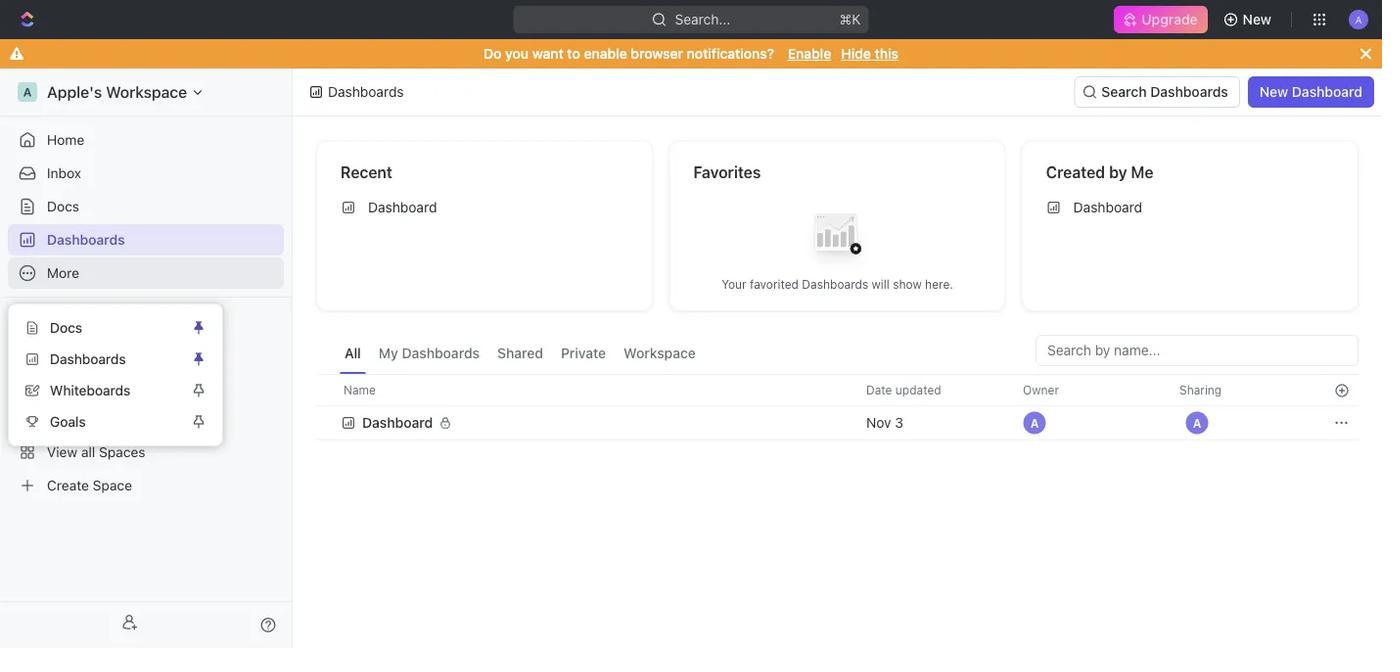 Task type: describe. For each thing, give the bounding box(es) containing it.
more
[[47, 265, 79, 281]]

sidebar navigation
[[0, 69, 293, 648]]

dashboards right "search"
[[1151, 84, 1229, 100]]

dashboard inside dashboard button
[[362, 415, 433, 431]]

dashboard button down name
[[341, 403, 464, 443]]

home
[[47, 132, 84, 148]]

here.
[[926, 278, 954, 291]]

workspace
[[624, 345, 696, 361]]

dashboard link for created by me
[[1039, 192, 1343, 223]]

your favorited dashboards will show here.
[[722, 278, 954, 291]]

this
[[875, 46, 899, 62]]

a button
[[1180, 405, 1215, 441]]

show
[[893, 278, 922, 291]]

by
[[1110, 163, 1128, 182]]

enable
[[584, 46, 627, 62]]

goals link
[[17, 406, 187, 438]]

do you want to enable browser notifications? enable hide this
[[484, 46, 899, 62]]

whiteboards
[[50, 382, 130, 399]]

new for new
[[1243, 11, 1272, 27]]

apple, , element inside a button
[[1186, 411, 1209, 435]]

my dashboards button
[[374, 335, 485, 374]]

owner
[[1023, 383, 1060, 397]]

date updated
[[867, 383, 942, 397]]

row containing name
[[316, 374, 1359, 406]]

dashboard inside new dashboard button
[[1292, 84, 1363, 100]]

search...
[[675, 11, 731, 27]]

name
[[344, 383, 376, 397]]

upgrade link
[[1115, 6, 1208, 33]]

search dashboards button
[[1075, 76, 1240, 108]]

workspace button
[[619, 335, 701, 374]]

your
[[722, 278, 747, 291]]

my
[[379, 345, 398, 361]]

1 a from the left
[[1031, 416, 1039, 430]]

docs for topmost docs link
[[47, 198, 79, 214]]

dashboard link for recent
[[333, 192, 637, 223]]

dashboards up recent
[[328, 84, 404, 100]]

search dashboards
[[1102, 84, 1229, 100]]

hide
[[841, 46, 871, 62]]

3
[[895, 415, 904, 431]]

enable
[[788, 46, 832, 62]]

0 vertical spatial dashboards link
[[8, 224, 284, 256]]

date updated button
[[855, 375, 953, 405]]

favorited
[[750, 278, 799, 291]]

more button
[[8, 258, 284, 289]]

docs for bottommost docs link
[[50, 320, 82, 336]]

goals
[[50, 414, 86, 430]]

new dashboard
[[1260, 84, 1363, 100]]

1 vertical spatial dashboards link
[[17, 344, 187, 375]]

created
[[1046, 163, 1106, 182]]

favorites inside button
[[16, 314, 67, 328]]

want
[[532, 46, 564, 62]]

my dashboards
[[379, 345, 480, 361]]

inbox
[[47, 165, 81, 181]]



Task type: locate. For each thing, give the bounding box(es) containing it.
favorites
[[694, 163, 761, 182], [16, 314, 67, 328]]

1 dashboard link from the left
[[333, 192, 637, 223]]

docs link up whiteboards link
[[17, 312, 187, 344]]

apple, , element down sharing at right bottom
[[1186, 411, 1209, 435]]

updated
[[896, 383, 942, 397]]

1 vertical spatial docs
[[50, 320, 82, 336]]

docs up spaces
[[50, 320, 82, 336]]

1 row from the top
[[316, 374, 1359, 406]]

0 vertical spatial new
[[1243, 11, 1272, 27]]

do
[[484, 46, 502, 62]]

favorites button
[[8, 309, 75, 333]]

0 vertical spatial favorites
[[694, 163, 761, 182]]

0 horizontal spatial a
[[1031, 416, 1039, 430]]

tab list containing all
[[340, 335, 701, 374]]

dashboards up whiteboards
[[50, 351, 126, 367]]

row down date
[[316, 403, 1359, 443]]

docs
[[47, 198, 79, 214], [50, 320, 82, 336]]

Search by name... text field
[[1048, 336, 1347, 365]]

recent
[[341, 163, 393, 182]]

1 horizontal spatial apple, , element
[[1186, 411, 1209, 435]]

no favorited dashboards image
[[799, 198, 877, 277]]

docs down inbox
[[47, 198, 79, 214]]

a down owner
[[1031, 416, 1039, 430]]

a inside a button
[[1193, 416, 1202, 430]]

will
[[872, 278, 890, 291]]

1 horizontal spatial favorites
[[694, 163, 761, 182]]

docs link down inbox link
[[8, 191, 284, 222]]

1 vertical spatial new
[[1260, 84, 1289, 100]]

docs inside sidebar navigation
[[47, 198, 79, 214]]

apple, , element
[[1023, 411, 1047, 435], [1186, 411, 1209, 435]]

dashboards inside sidebar navigation
[[47, 232, 125, 248]]

⌘k
[[840, 11, 861, 27]]

2 apple, , element from the left
[[1186, 411, 1209, 435]]

shared
[[497, 345, 543, 361]]

row
[[316, 374, 1359, 406], [316, 403, 1359, 443]]

dashboards left 'will'
[[802, 278, 869, 291]]

date
[[867, 383, 893, 397]]

new button
[[1216, 4, 1284, 35]]

dashboards link up more dropdown button
[[8, 224, 284, 256]]

0 horizontal spatial dashboard link
[[333, 192, 637, 223]]

tree inside sidebar navigation
[[8, 370, 284, 501]]

2 row from the top
[[316, 403, 1359, 443]]

1 horizontal spatial a
[[1193, 416, 1202, 430]]

new
[[1243, 11, 1272, 27], [1260, 84, 1289, 100]]

private button
[[556, 335, 611, 374]]

dashboard button
[[341, 403, 843, 443], [341, 403, 464, 443]]

shared button
[[493, 335, 548, 374]]

dashboard button down the private 'button' at bottom left
[[341, 403, 843, 443]]

sharing
[[1180, 383, 1222, 397]]

1 vertical spatial docs link
[[17, 312, 187, 344]]

dashboards
[[328, 84, 404, 100], [1151, 84, 1229, 100], [47, 232, 125, 248], [802, 278, 869, 291], [402, 345, 480, 361], [50, 351, 126, 367]]

2 dashboard link from the left
[[1039, 192, 1343, 223]]

dashboards link up whiteboards
[[17, 344, 187, 375]]

0 vertical spatial docs
[[47, 198, 79, 214]]

table containing dashboard
[[316, 374, 1359, 443]]

browser
[[631, 46, 684, 62]]

new dashboard button
[[1248, 76, 1375, 108]]

notifications?
[[687, 46, 775, 62]]

whiteboards link
[[17, 375, 187, 406]]

dashboards up more
[[47, 232, 125, 248]]

0 horizontal spatial favorites
[[16, 314, 67, 328]]

0 horizontal spatial apple, , element
[[1023, 411, 1047, 435]]

dashboard
[[1292, 84, 1363, 100], [368, 199, 437, 215], [1074, 199, 1143, 215], [362, 415, 433, 431]]

upgrade
[[1142, 11, 1198, 27]]

inbox link
[[8, 158, 284, 189]]

home link
[[8, 124, 284, 156]]

tab list
[[340, 335, 701, 374]]

new for new dashboard
[[1260, 84, 1289, 100]]

nov
[[867, 415, 892, 431]]

created by me
[[1046, 163, 1154, 182]]

1 apple, , element from the left
[[1023, 411, 1047, 435]]

spaces
[[16, 348, 57, 361]]

a down sharing at right bottom
[[1193, 416, 1202, 430]]

all
[[345, 345, 361, 361]]

to
[[567, 46, 581, 62]]

apple, , element down owner
[[1023, 411, 1047, 435]]

private
[[561, 345, 606, 361]]

new down new button
[[1260, 84, 1289, 100]]

row up nov
[[316, 374, 1359, 406]]

1 vertical spatial favorites
[[16, 314, 67, 328]]

table
[[316, 374, 1359, 443]]

0 vertical spatial docs link
[[8, 191, 284, 222]]

tree
[[8, 370, 284, 501]]

new right upgrade on the top of the page
[[1243, 11, 1272, 27]]

docs link
[[8, 191, 284, 222], [17, 312, 187, 344]]

dashboards right my
[[402, 345, 480, 361]]

all button
[[340, 335, 366, 374]]

dashboards link
[[8, 224, 284, 256], [17, 344, 187, 375]]

you
[[505, 46, 529, 62]]

search
[[1102, 84, 1147, 100]]

a
[[1031, 416, 1039, 430], [1193, 416, 1202, 430]]

2 a from the left
[[1193, 416, 1202, 430]]

nov 3
[[867, 415, 904, 431]]

dashboard link
[[333, 192, 637, 223], [1039, 192, 1343, 223]]

1 horizontal spatial dashboard link
[[1039, 192, 1343, 223]]

me
[[1132, 163, 1154, 182]]

row containing dashboard
[[316, 403, 1359, 443]]



Task type: vqa. For each thing, say whether or not it's contained in the screenshot.
Enable
yes



